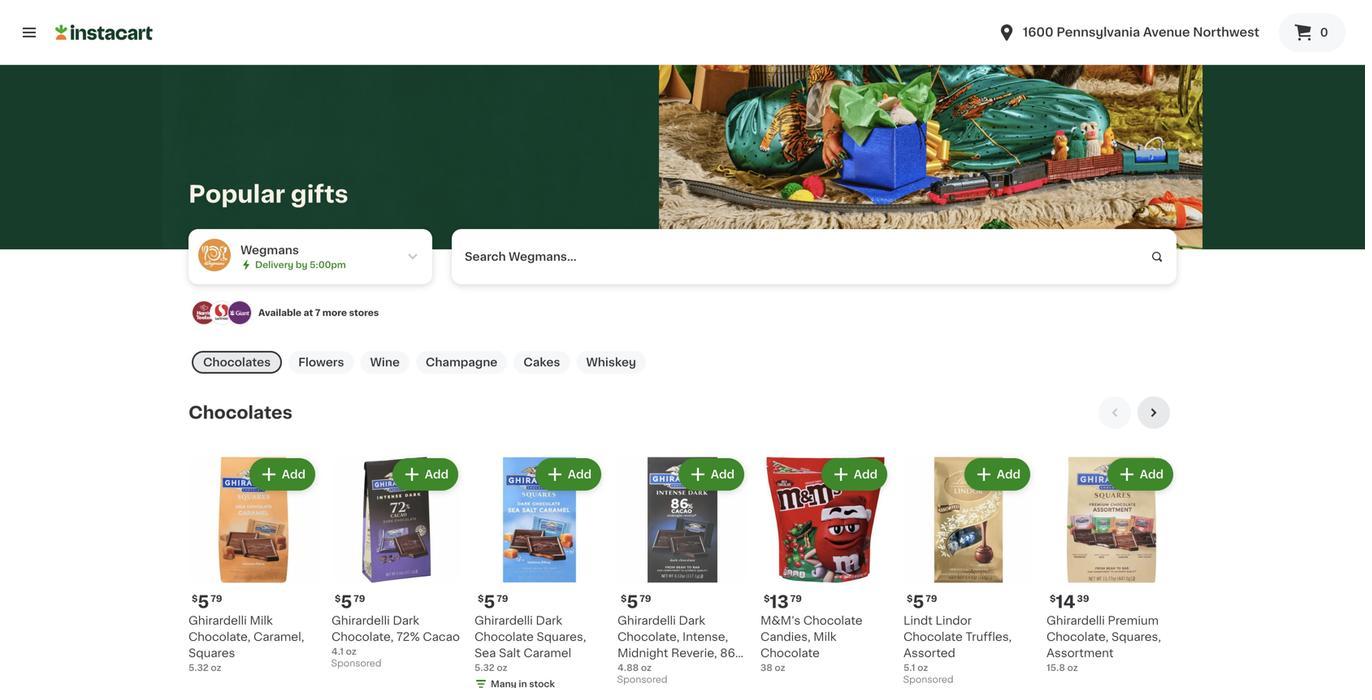 Task type: vqa. For each thing, say whether or not it's contained in the screenshot.
★★★★★
no



Task type: locate. For each thing, give the bounding box(es) containing it.
chocolate down candies, on the bottom of the page
[[761, 648, 820, 659]]

2 5 from the left
[[341, 594, 352, 611]]

ghirardelli for ghirardelli dark chocolate squares, sea salt caramel 5.32 oz
[[475, 615, 533, 626]]

$ for lindt lindor chocolate truffles, assorted
[[907, 594, 913, 603]]

oz inside ghirardelli dark chocolate, 72% cacao 4.1 oz
[[346, 647, 357, 656]]

2 $ 5 79 from the left
[[335, 594, 365, 611]]

1 vertical spatial chocolates
[[189, 404, 292, 421]]

whiskey button
[[576, 351, 646, 374]]

$ 5 79 up squares
[[192, 594, 222, 611]]

cacao
[[423, 631, 460, 643], [618, 664, 655, 675]]

lindor
[[936, 615, 972, 626]]

79 for m&m's chocolate candies, milk chocolate
[[790, 594, 802, 603]]

chocolate up candies, on the bottom of the page
[[803, 615, 863, 626]]

wine
[[370, 357, 400, 368]]

dark up 72%
[[393, 615, 419, 626]]

79 for lindt lindor chocolate truffles, assorted
[[926, 594, 937, 603]]

2 $ from the left
[[335, 594, 341, 603]]

5.32
[[189, 663, 209, 672], [475, 663, 495, 672]]

oz inside 'ghirardelli dark chocolate squares, sea salt caramel 5.32 oz'
[[497, 663, 507, 672]]

squares, for dark
[[537, 631, 586, 643]]

2 horizontal spatial dark
[[679, 615, 705, 626]]

whiskey
[[586, 357, 636, 368]]

0 horizontal spatial squares,
[[537, 631, 586, 643]]

5 $ from the left
[[764, 594, 770, 603]]

$ up m&m's
[[764, 594, 770, 603]]

79 up the lindt
[[926, 594, 937, 603]]

cacao down the midnight
[[618, 664, 655, 675]]

79 for ghirardelli dark chocolate, 72% cacao
[[354, 594, 365, 603]]

chocolates down chocolates button
[[189, 404, 292, 421]]

1 horizontal spatial sponsored badge image
[[618, 676, 667, 685]]

oz inside m&m's chocolate candies, milk chocolate 38 oz
[[775, 663, 785, 672]]

oz right 4.1
[[346, 647, 357, 656]]

product group containing 14
[[1047, 455, 1177, 674]]

assortment
[[1047, 648, 1114, 659]]

3 dark from the left
[[679, 615, 705, 626]]

5 for ghirardelli dark chocolate, intense, midnight reverie, 86% cacao
[[627, 594, 638, 611]]

$ left 39
[[1050, 594, 1056, 603]]

0 horizontal spatial sponsored badge image
[[332, 659, 381, 669]]

ghirardelli for ghirardelli dark chocolate, intense, midnight reverie, 86% cacao
[[618, 615, 676, 626]]

oz
[[346, 647, 357, 656], [211, 663, 221, 672], [497, 663, 507, 672], [641, 663, 652, 672], [775, 663, 785, 672], [918, 663, 928, 672], [1067, 663, 1078, 672]]

1 dark from the left
[[393, 615, 419, 626]]

3 $ from the left
[[478, 594, 484, 603]]

5 up squares
[[198, 594, 209, 611]]

ghirardelli dark chocolate squares, sea salt caramel 5.32 oz
[[475, 615, 586, 672]]

$ 5 79 up the lindt
[[907, 594, 937, 611]]

1600 pennsylvania avenue northwest
[[1023, 26, 1260, 38]]

chocolate, inside ghirardelli dark chocolate, 72% cacao 4.1 oz
[[332, 631, 394, 643]]

5 79 from the left
[[790, 594, 802, 603]]

ghirardelli inside 'ghirardelli dark chocolate squares, sea salt caramel 5.32 oz'
[[475, 615, 533, 626]]

chocolate, up squares
[[189, 631, 251, 643]]

$ for ghirardelli milk chocolate, caramel, squares
[[192, 594, 198, 603]]

oz for ghirardelli premium chocolate, squares, assortment
[[1067, 663, 1078, 672]]

2 ghirardelli from the left
[[332, 615, 390, 626]]

ghirardelli dark chocolate, 72% cacao 4.1 oz
[[332, 615, 460, 656]]

5 for lindt lindor chocolate truffles, assorted
[[913, 594, 924, 611]]

squares, for premium
[[1112, 631, 1161, 643]]

milk up caramel,
[[250, 615, 273, 626]]

7
[[315, 308, 320, 317]]

2 5.32 from the left
[[475, 663, 495, 672]]

5.32 down squares
[[189, 663, 209, 672]]

4 $ from the left
[[621, 594, 627, 603]]

$ inside "$ 14 39"
[[1050, 594, 1056, 603]]

5 up 4.1
[[341, 594, 352, 611]]

1 ghirardelli from the left
[[189, 615, 247, 626]]

4 79 from the left
[[640, 594, 651, 603]]

3 add from the left
[[568, 469, 592, 480]]

dark
[[393, 615, 419, 626], [536, 615, 562, 626], [679, 615, 705, 626]]

ghirardelli inside ghirardelli milk chocolate, caramel, squares 5.32 oz
[[189, 615, 247, 626]]

5 for ghirardelli milk chocolate, caramel, squares
[[198, 594, 209, 611]]

4 $ 5 79 from the left
[[621, 594, 651, 611]]

chocolates inside item carousel "region"
[[189, 404, 292, 421]]

2 horizontal spatial sponsored badge image
[[904, 676, 953, 685]]

$ up 4.1
[[335, 594, 341, 603]]

5 product group from the left
[[761, 455, 891, 674]]

$ for ghirardelli premium chocolate, squares, assortment
[[1050, 594, 1056, 603]]

79 up ghirardelli milk chocolate, caramel, squares 5.32 oz
[[211, 594, 222, 603]]

1 5 from the left
[[198, 594, 209, 611]]

$ 5 79
[[192, 594, 222, 611], [335, 594, 365, 611], [478, 594, 508, 611], [621, 594, 651, 611], [907, 594, 937, 611]]

item carousel region
[[189, 396, 1177, 688]]

39
[[1077, 594, 1089, 603]]

m&m's
[[761, 615, 801, 626]]

5 add from the left
[[854, 469, 878, 480]]

sponsored badge image for lindt lindor chocolate truffles, assorted
[[904, 676, 953, 685]]

ghirardelli down "$ 14 39"
[[1047, 615, 1105, 626]]

dark inside 'ghirardelli dark chocolate squares, sea salt caramel 5.32 oz'
[[536, 615, 562, 626]]

$ up the lindt
[[907, 594, 913, 603]]

wine button
[[360, 351, 409, 374]]

available at 7 more stores
[[258, 308, 379, 317]]

chocolate, up assortment
[[1047, 631, 1109, 643]]

0 horizontal spatial dark
[[393, 615, 419, 626]]

gifts
[[291, 183, 348, 206]]

ghirardelli up 4.1
[[332, 615, 390, 626]]

1 squares, from the left
[[537, 631, 586, 643]]

squares, inside ghirardelli premium chocolate, squares, assortment 15.8 oz
[[1112, 631, 1161, 643]]

ghirardelli inside ghirardelli dark chocolate, intense, midnight reverie, 86% cacao
[[618, 615, 676, 626]]

search wegmans...
[[465, 251, 577, 262]]

1600
[[1023, 26, 1054, 38]]

$ 5 79 up 4.1
[[335, 594, 365, 611]]

79 up the midnight
[[640, 594, 651, 603]]

$
[[192, 594, 198, 603], [335, 594, 341, 603], [478, 594, 484, 603], [621, 594, 627, 603], [764, 594, 770, 603], [907, 594, 913, 603], [1050, 594, 1056, 603]]

79 up 'ghirardelli dark chocolate squares, sea salt caramel 5.32 oz'
[[497, 594, 508, 603]]

1 $ 5 79 from the left
[[192, 594, 222, 611]]

0 vertical spatial milk
[[250, 615, 273, 626]]

72%
[[396, 631, 420, 643]]

ghirardelli up squares
[[189, 615, 247, 626]]

$ inside $ 13 79
[[764, 594, 770, 603]]

6 $ from the left
[[907, 594, 913, 603]]

oz down assortment
[[1067, 663, 1078, 672]]

6 79 from the left
[[926, 594, 937, 603]]

oz inside lindt lindor chocolate truffles, assorted 5.1 oz
[[918, 663, 928, 672]]

oz inside ghirardelli milk chocolate, caramel, squares 5.32 oz
[[211, 663, 221, 672]]

sponsored badge image for ghirardelli dark chocolate, 72% cacao
[[332, 659, 381, 669]]

$ 14 39
[[1050, 594, 1089, 611]]

oz for lindt lindor chocolate truffles, assorted
[[918, 663, 928, 672]]

midnight
[[618, 648, 668, 659]]

5.32 down sea
[[475, 663, 495, 672]]

2 add from the left
[[425, 469, 449, 480]]

79 inside $ 13 79
[[790, 594, 802, 603]]

instacart logo image
[[55, 23, 153, 42]]

$ for ghirardelli dark chocolate, intense, midnight reverie, 86% cacao
[[621, 594, 627, 603]]

chocolate, up the midnight
[[618, 631, 680, 643]]

dark inside ghirardelli dark chocolate, 72% cacao 4.1 oz
[[393, 615, 419, 626]]

5 ghirardelli from the left
[[1047, 615, 1105, 626]]

$ 5 79 up the midnight
[[621, 594, 651, 611]]

truffles,
[[966, 631, 1012, 643]]

0 vertical spatial chocolates
[[203, 357, 271, 368]]

chocolate
[[803, 615, 863, 626], [475, 631, 534, 643], [904, 631, 963, 643], [761, 648, 820, 659]]

chocolate inside lindt lindor chocolate truffles, assorted 5.1 oz
[[904, 631, 963, 643]]

stores
[[349, 308, 379, 317]]

sponsored badge image down the 5.1
[[904, 676, 953, 685]]

popular
[[189, 183, 285, 206]]

giant food logo image
[[228, 301, 252, 325]]

79 for ghirardelli dark chocolate squares, sea salt caramel
[[497, 594, 508, 603]]

cacao right 72%
[[423, 631, 460, 643]]

1 horizontal spatial 5.32
[[475, 663, 495, 672]]

1 79 from the left
[[211, 594, 222, 603]]

$ up squares
[[192, 594, 198, 603]]

add
[[282, 469, 306, 480], [425, 469, 449, 480], [568, 469, 592, 480], [711, 469, 735, 480], [854, 469, 878, 480], [997, 469, 1021, 480], [1140, 469, 1164, 480]]

14
[[1056, 594, 1076, 611]]

3 5 from the left
[[484, 594, 495, 611]]

ghirardelli for ghirardelli dark chocolate, 72% cacao 4.1 oz
[[332, 615, 390, 626]]

4 chocolate, from the left
[[1047, 631, 1109, 643]]

0 horizontal spatial cacao
[[423, 631, 460, 643]]

product group
[[189, 455, 319, 674], [332, 455, 462, 673], [475, 455, 605, 688], [618, 455, 748, 688], [761, 455, 891, 674], [904, 455, 1034, 688], [1047, 455, 1177, 674]]

more
[[322, 308, 347, 317]]

2 chocolate, from the left
[[332, 631, 394, 643]]

$ up the midnight
[[621, 594, 627, 603]]

chocolate up salt
[[475, 631, 534, 643]]

oz down salt
[[497, 663, 507, 672]]

ghirardelli up the midnight
[[618, 615, 676, 626]]

5 up the midnight
[[627, 594, 638, 611]]

5:00pm
[[310, 260, 346, 269]]

86%
[[720, 648, 745, 659]]

dark for squares,
[[536, 615, 562, 626]]

1 vertical spatial cacao
[[618, 664, 655, 675]]

ghirardelli
[[189, 615, 247, 626], [332, 615, 390, 626], [475, 615, 533, 626], [618, 615, 676, 626], [1047, 615, 1105, 626]]

flowers
[[298, 357, 344, 368]]

7 add button from the left
[[1109, 460, 1172, 489]]

oz for ghirardelli milk chocolate, caramel, squares
[[211, 663, 221, 672]]

chocolate, for 15.8
[[1047, 631, 1109, 643]]

3 79 from the left
[[497, 594, 508, 603]]

oz inside ghirardelli premium chocolate, squares, assortment 15.8 oz
[[1067, 663, 1078, 672]]

1 horizontal spatial cacao
[[618, 664, 655, 675]]

1 product group from the left
[[189, 455, 319, 674]]

5
[[198, 594, 209, 611], [341, 594, 352, 611], [484, 594, 495, 611], [627, 594, 638, 611], [913, 594, 924, 611]]

1 $ from the left
[[192, 594, 198, 603]]

0 vertical spatial cacao
[[423, 631, 460, 643]]

safeway logo image
[[210, 301, 234, 325]]

5 for ghirardelli dark chocolate, 72% cacao
[[341, 594, 352, 611]]

intense,
[[683, 631, 728, 643]]

ghirardelli inside ghirardelli premium chocolate, squares, assortment 15.8 oz
[[1047, 615, 1105, 626]]

3 ghirardelli from the left
[[475, 615, 533, 626]]

$ for ghirardelli dark chocolate squares, sea salt caramel
[[478, 594, 484, 603]]

chocolate up assorted
[[904, 631, 963, 643]]

product group containing 13
[[761, 455, 891, 674]]

delivery by 5:00pm
[[255, 260, 346, 269]]

sponsored badge image down 4.1
[[332, 659, 381, 669]]

milk right candies, on the bottom of the page
[[814, 631, 837, 643]]

sponsored badge image down '4.88 oz'
[[618, 676, 667, 685]]

chocolate, inside ghirardelli dark chocolate, intense, midnight reverie, 86% cacao
[[618, 631, 680, 643]]

1 5.32 from the left
[[189, 663, 209, 672]]

1 horizontal spatial squares,
[[1112, 631, 1161, 643]]

oz down squares
[[211, 663, 221, 672]]

3 chocolate, from the left
[[618, 631, 680, 643]]

7 add from the left
[[1140, 469, 1164, 480]]

1 horizontal spatial milk
[[814, 631, 837, 643]]

3 $ 5 79 from the left
[[478, 594, 508, 611]]

2 79 from the left
[[354, 594, 365, 603]]

add button
[[251, 460, 314, 489], [394, 460, 457, 489], [537, 460, 600, 489], [680, 460, 743, 489], [823, 460, 886, 489], [966, 460, 1029, 489], [1109, 460, 1172, 489]]

reverie,
[[671, 648, 717, 659]]

5 up the lindt
[[913, 594, 924, 611]]

squares, up caramel on the bottom
[[537, 631, 586, 643]]

chocolate, up 4.1
[[332, 631, 394, 643]]

4 5 from the left
[[627, 594, 638, 611]]

$ 13 79
[[764, 594, 802, 611]]

1 add from the left
[[282, 469, 306, 480]]

2 dark from the left
[[536, 615, 562, 626]]

squares,
[[537, 631, 586, 643], [1112, 631, 1161, 643]]

1 horizontal spatial dark
[[536, 615, 562, 626]]

4 add button from the left
[[680, 460, 743, 489]]

7 product group from the left
[[1047, 455, 1177, 674]]

dark up caramel on the bottom
[[536, 615, 562, 626]]

79
[[211, 594, 222, 603], [354, 594, 365, 603], [497, 594, 508, 603], [640, 594, 651, 603], [790, 594, 802, 603], [926, 594, 937, 603]]

7 $ from the left
[[1050, 594, 1056, 603]]

2 squares, from the left
[[1112, 631, 1161, 643]]

ghirardelli up salt
[[475, 615, 533, 626]]

sponsored badge image
[[332, 659, 381, 669], [618, 676, 667, 685], [904, 676, 953, 685]]

5 up sea
[[484, 594, 495, 611]]

chocolate,
[[189, 631, 251, 643], [332, 631, 394, 643], [618, 631, 680, 643], [1047, 631, 1109, 643]]

$ for m&m's chocolate candies, milk chocolate
[[764, 594, 770, 603]]

79 right 13
[[790, 594, 802, 603]]

$ 5 79 up sea
[[478, 594, 508, 611]]

chocolate, inside ghirardelli premium chocolate, squares, assortment 15.8 oz
[[1047, 631, 1109, 643]]

champagne button
[[416, 351, 507, 374]]

4 ghirardelli from the left
[[618, 615, 676, 626]]

popular gifts main content
[[0, 62, 1365, 688]]

6 add from the left
[[997, 469, 1021, 480]]

oz right the 5.1
[[918, 663, 928, 672]]

sponsored badge image for ghirardelli dark chocolate, intense, midnight reverie, 86% cacao
[[618, 676, 667, 685]]

0
[[1320, 27, 1328, 38]]

ghirardelli inside ghirardelli dark chocolate, 72% cacao 4.1 oz
[[332, 615, 390, 626]]

0 horizontal spatial milk
[[250, 615, 273, 626]]

squares, inside 'ghirardelli dark chocolate squares, sea salt caramel 5.32 oz'
[[537, 631, 586, 643]]

5 $ 5 79 from the left
[[907, 594, 937, 611]]

oz right 38
[[775, 663, 785, 672]]

79 up ghirardelli dark chocolate, 72% cacao 4.1 oz
[[354, 594, 365, 603]]

$ 5 79 for ghirardelli dark chocolate squares, sea salt caramel
[[478, 594, 508, 611]]

squares, down premium
[[1112, 631, 1161, 643]]

0 horizontal spatial 5.32
[[189, 663, 209, 672]]

chocolate, inside ghirardelli milk chocolate, caramel, squares 5.32 oz
[[189, 631, 251, 643]]

5 5 from the left
[[913, 594, 924, 611]]

1 vertical spatial milk
[[814, 631, 837, 643]]

lindt lindor chocolate truffles, assorted 5.1 oz
[[904, 615, 1012, 672]]

6 add button from the left
[[966, 460, 1029, 489]]

dark inside ghirardelli dark chocolate, intense, midnight reverie, 86% cacao
[[679, 615, 705, 626]]

38
[[761, 663, 773, 672]]

chocolates
[[203, 357, 271, 368], [189, 404, 292, 421]]

79 for ghirardelli milk chocolate, caramel, squares
[[211, 594, 222, 603]]

chocolates down giant food logo
[[203, 357, 271, 368]]

dark up intense,
[[679, 615, 705, 626]]

sea
[[475, 648, 496, 659]]

1 chocolate, from the left
[[189, 631, 251, 643]]

13
[[770, 594, 789, 611]]

$ up sea
[[478, 594, 484, 603]]

milk
[[250, 615, 273, 626], [814, 631, 837, 643]]



Task type: describe. For each thing, give the bounding box(es) containing it.
2 product group from the left
[[332, 455, 462, 673]]

caramel,
[[254, 631, 304, 643]]

ghirardelli premium chocolate, squares, assortment 15.8 oz
[[1047, 615, 1161, 672]]

at
[[304, 308, 313, 317]]

cacao inside ghirardelli dark chocolate, intense, midnight reverie, 86% cacao
[[618, 664, 655, 675]]

5 add button from the left
[[823, 460, 886, 489]]

15.8
[[1047, 663, 1065, 672]]

harris teeter logo image
[[192, 301, 216, 325]]

4.1
[[332, 647, 344, 656]]

$ for ghirardelli dark chocolate, 72% cacao
[[335, 594, 341, 603]]

by
[[296, 260, 308, 269]]

wegmans brand logo image
[[198, 239, 231, 271]]

chocolates inside button
[[203, 357, 271, 368]]

ghirardelli for ghirardelli milk chocolate, caramel, squares 5.32 oz
[[189, 615, 247, 626]]

$ 5 79 for ghirardelli milk chocolate, caramel, squares
[[192, 594, 222, 611]]

oz for m&m's chocolate candies, milk chocolate
[[775, 663, 785, 672]]

delivery
[[255, 260, 294, 269]]

chocolate, for reverie,
[[618, 631, 680, 643]]

champagne
[[426, 357, 498, 368]]

5.32 inside 'ghirardelli dark chocolate squares, sea salt caramel 5.32 oz'
[[475, 663, 495, 672]]

4 add from the left
[[711, 469, 735, 480]]

1600 pennsylvania avenue northwest button
[[997, 10, 1260, 55]]

available
[[258, 308, 302, 317]]

dark for 72%
[[393, 615, 419, 626]]

$ 5 79 for ghirardelli dark chocolate, 72% cacao
[[335, 594, 365, 611]]

assorted
[[904, 648, 956, 659]]

flowers button
[[289, 351, 354, 374]]

caramel
[[524, 648, 571, 659]]

milk inside m&m's chocolate candies, milk chocolate 38 oz
[[814, 631, 837, 643]]

chocolates button
[[192, 351, 282, 374]]

oz down the midnight
[[641, 663, 652, 672]]

4 product group from the left
[[618, 455, 748, 688]]

ghirardelli milk chocolate, caramel, squares 5.32 oz
[[189, 615, 304, 672]]

milk inside ghirardelli milk chocolate, caramel, squares 5.32 oz
[[250, 615, 273, 626]]

northwest
[[1193, 26, 1260, 38]]

lindt
[[904, 615, 933, 626]]

chocolate, for 4.1
[[332, 631, 394, 643]]

3 add button from the left
[[537, 460, 600, 489]]

3 product group from the left
[[475, 455, 605, 688]]

chocolate, for 5.32
[[189, 631, 251, 643]]

5 for ghirardelli dark chocolate squares, sea salt caramel
[[484, 594, 495, 611]]

0 button
[[1279, 13, 1346, 52]]

salt
[[499, 648, 521, 659]]

1 add button from the left
[[251, 460, 314, 489]]

5.32 inside ghirardelli milk chocolate, caramel, squares 5.32 oz
[[189, 663, 209, 672]]

pennsylvania
[[1057, 26, 1140, 38]]

ghirardelli for ghirardelli premium chocolate, squares, assortment 15.8 oz
[[1047, 615, 1105, 626]]

$ 5 79 for ghirardelli dark chocolate, intense, midnight reverie, 86% cacao
[[621, 594, 651, 611]]

wegmans
[[241, 245, 299, 256]]

$ 5 79 for lindt lindor chocolate truffles, assorted
[[907, 594, 937, 611]]

6 product group from the left
[[904, 455, 1034, 688]]

dark for intense,
[[679, 615, 705, 626]]

m&m's chocolate candies, milk chocolate 38 oz
[[761, 615, 863, 672]]

wegmans...
[[509, 251, 577, 262]]

cacao inside ghirardelli dark chocolate, 72% cacao 4.1 oz
[[423, 631, 460, 643]]

search
[[465, 251, 506, 262]]

avenue
[[1143, 26, 1190, 38]]

cakes
[[524, 357, 560, 368]]

candies,
[[761, 631, 811, 643]]

squares
[[189, 648, 235, 659]]

chocolate inside 'ghirardelli dark chocolate squares, sea salt caramel 5.32 oz'
[[475, 631, 534, 643]]

79 for ghirardelli dark chocolate, intense, midnight reverie, 86% cacao
[[640, 594, 651, 603]]

oz for ghirardelli dark chocolate, 72% cacao
[[346, 647, 357, 656]]

popular gifts
[[189, 183, 348, 206]]

cakes button
[[514, 351, 570, 374]]

ghirardelli dark chocolate, intense, midnight reverie, 86% cacao
[[618, 615, 745, 675]]

5.1
[[904, 663, 915, 672]]

4.88
[[618, 663, 639, 672]]

premium
[[1108, 615, 1159, 626]]

2 add button from the left
[[394, 460, 457, 489]]

search wegmans... link
[[452, 229, 1177, 284]]

4.88 oz
[[618, 663, 652, 672]]



